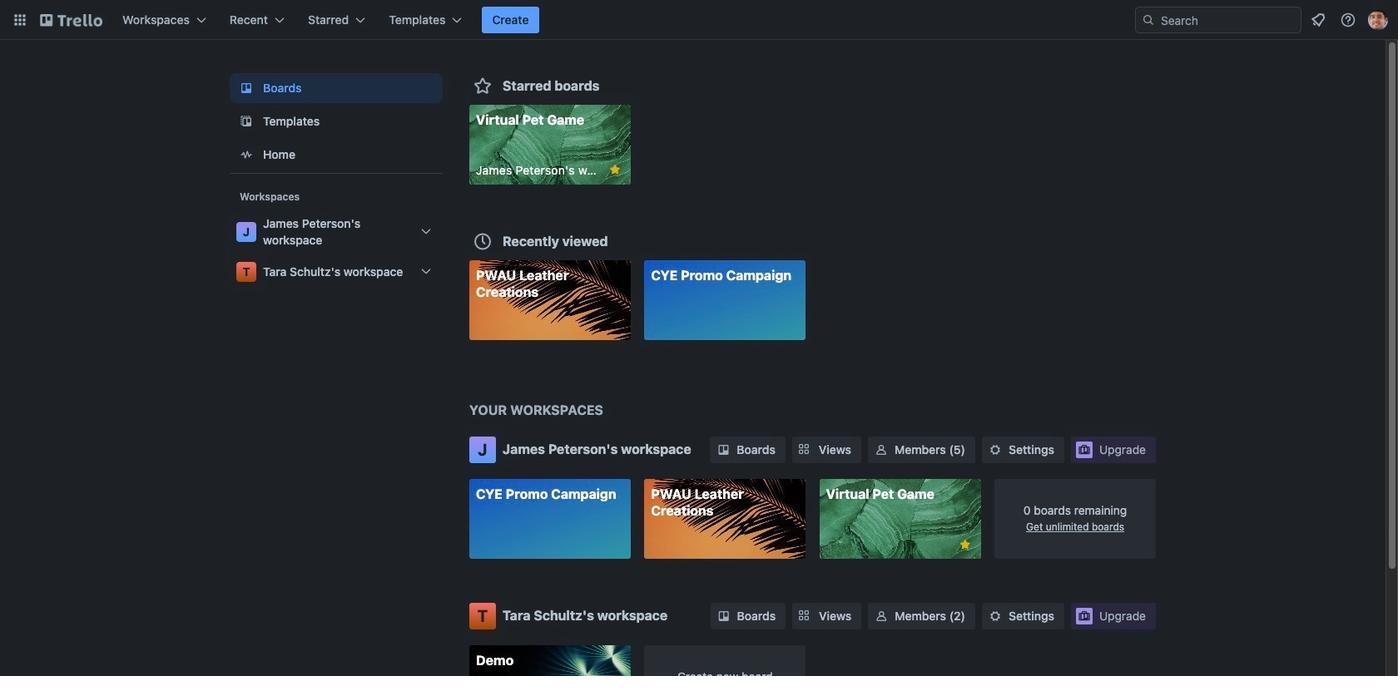 Task type: locate. For each thing, give the bounding box(es) containing it.
1 horizontal spatial sm image
[[874, 608, 890, 625]]

0 notifications image
[[1309, 10, 1329, 30]]

template board image
[[236, 112, 256, 132]]

2 horizontal spatial sm image
[[988, 608, 1004, 625]]

james peterson (jamespeterson93) image
[[1369, 10, 1389, 30]]

home image
[[236, 145, 256, 165]]

sm image
[[988, 442, 1004, 459], [716, 608, 732, 625], [874, 608, 890, 625]]

primary element
[[0, 0, 1399, 40]]

sm image
[[716, 442, 732, 459], [874, 442, 890, 459], [988, 608, 1004, 625]]



Task type: vqa. For each thing, say whether or not it's contained in the screenshot.
right sm image
yes



Task type: describe. For each thing, give the bounding box(es) containing it.
open information menu image
[[1341, 12, 1357, 28]]

2 horizontal spatial sm image
[[988, 442, 1004, 459]]

0 horizontal spatial sm image
[[716, 608, 732, 625]]

click to unstar this board. it will be removed from your starred list. image
[[608, 162, 623, 177]]

1 horizontal spatial sm image
[[874, 442, 890, 459]]

back to home image
[[40, 7, 102, 33]]

board image
[[236, 78, 256, 98]]

search image
[[1142, 13, 1156, 27]]

0 horizontal spatial sm image
[[716, 442, 732, 459]]

Search field
[[1136, 7, 1302, 33]]



